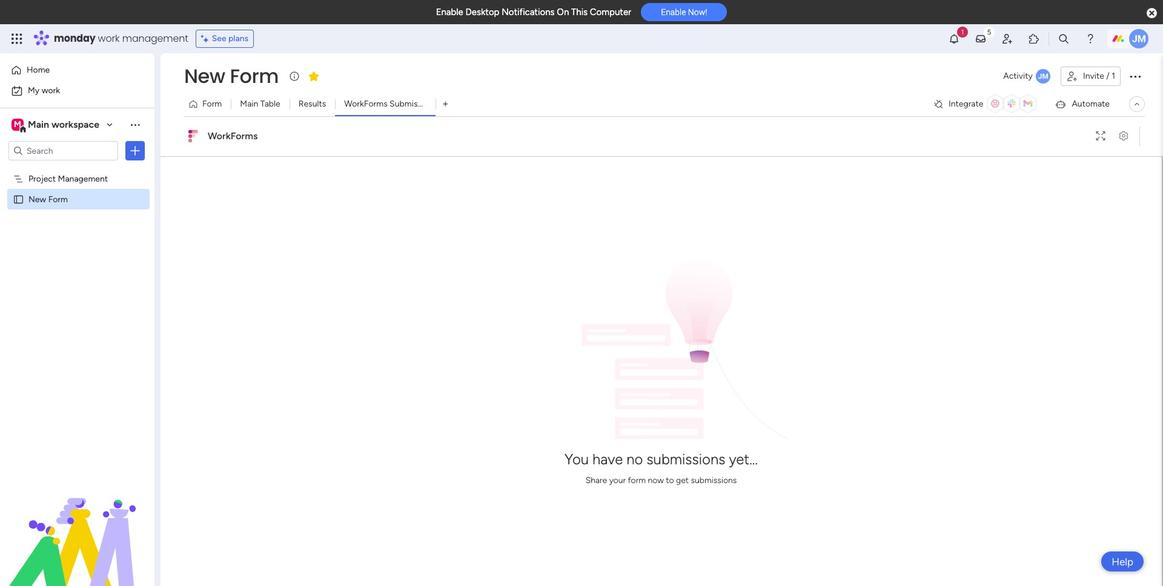 Task type: locate. For each thing, give the bounding box(es) containing it.
New Form field
[[181, 62, 282, 90]]

1 horizontal spatial work
[[98, 32, 120, 45]]

computer
[[590, 7, 632, 18]]

1 horizontal spatial workforms
[[344, 99, 388, 109]]

enable now! button
[[641, 3, 728, 21]]

0 horizontal spatial work
[[42, 85, 60, 96]]

enable desktop notifications on this computer
[[436, 7, 632, 18]]

you have no submissions yet illustration image
[[533, 257, 790, 439]]

workspace image
[[12, 118, 24, 132]]

submissions right get
[[691, 475, 737, 486]]

0 horizontal spatial options image
[[129, 145, 141, 157]]

0 vertical spatial options image
[[1129, 69, 1143, 84]]

enable now!
[[661, 7, 708, 17]]

workforms inside "button"
[[344, 99, 388, 109]]

share
[[586, 475, 607, 486]]

work right monday
[[98, 32, 120, 45]]

plans
[[229, 33, 249, 44]]

public board image
[[13, 193, 24, 205]]

submissions
[[647, 451, 726, 468], [691, 475, 737, 486]]

new form down project
[[28, 194, 68, 204]]

to
[[666, 475, 674, 486]]

enable
[[436, 7, 464, 18], [661, 7, 686, 17]]

my work
[[28, 85, 60, 96]]

help button
[[1102, 552, 1144, 572]]

Search in workspace field
[[25, 144, 101, 158]]

home
[[27, 65, 50, 75]]

on
[[557, 7, 569, 18]]

enable left desktop on the left of the page
[[436, 7, 464, 18]]

monday
[[54, 32, 95, 45]]

main right workspace icon
[[28, 119, 49, 130]]

search everything image
[[1058, 33, 1070, 45]]

form down project management
[[48, 194, 68, 204]]

results button
[[290, 95, 335, 114]]

desktop
[[466, 7, 500, 18]]

collapse board header image
[[1133, 99, 1142, 109]]

workforms submission viewer
[[344, 99, 462, 109]]

workforms left submission
[[344, 99, 388, 109]]

2 vertical spatial form
[[48, 194, 68, 204]]

new up form button
[[184, 62, 225, 90]]

0 vertical spatial form
[[230, 62, 279, 90]]

new form
[[184, 62, 279, 90], [28, 194, 68, 204]]

enable left the now!
[[661, 7, 686, 17]]

1 vertical spatial new form
[[28, 194, 68, 204]]

invite / 1 button
[[1061, 67, 1121, 86]]

enable inside 'button'
[[661, 7, 686, 17]]

see plans button
[[196, 30, 254, 48]]

form up main table
[[230, 62, 279, 90]]

see plans
[[212, 33, 249, 44]]

1 horizontal spatial form
[[202, 99, 222, 109]]

main table button
[[231, 95, 290, 114]]

work
[[98, 32, 120, 45], [42, 85, 60, 96]]

activity button
[[999, 67, 1056, 86]]

m
[[14, 119, 21, 130]]

help
[[1112, 556, 1134, 568]]

help image
[[1085, 33, 1097, 45]]

options image right 1
[[1129, 69, 1143, 84]]

1 vertical spatial new
[[28, 194, 46, 204]]

form inside button
[[202, 99, 222, 109]]

option
[[0, 168, 155, 170]]

main for main workspace
[[28, 119, 49, 130]]

enable for enable now!
[[661, 7, 686, 17]]

0 vertical spatial new form
[[184, 62, 279, 90]]

list box
[[0, 166, 155, 373]]

new right public board icon
[[28, 194, 46, 204]]

management
[[58, 173, 108, 184]]

0 vertical spatial workforms
[[344, 99, 388, 109]]

0 vertical spatial new
[[184, 62, 225, 90]]

work right my
[[42, 85, 60, 96]]

1 horizontal spatial main
[[240, 99, 258, 109]]

1 vertical spatial main
[[28, 119, 49, 130]]

0 vertical spatial main
[[240, 99, 258, 109]]

see
[[212, 33, 226, 44]]

new
[[184, 62, 225, 90], [28, 194, 46, 204]]

0 horizontal spatial enable
[[436, 7, 464, 18]]

form
[[230, 62, 279, 90], [202, 99, 222, 109], [48, 194, 68, 204]]

workforms down form button
[[208, 130, 258, 142]]

work inside option
[[42, 85, 60, 96]]

activity
[[1004, 71, 1033, 81]]

1 horizontal spatial enable
[[661, 7, 686, 17]]

0 horizontal spatial new
[[28, 194, 46, 204]]

1 vertical spatial submissions
[[691, 475, 737, 486]]

main
[[240, 99, 258, 109], [28, 119, 49, 130]]

yet...
[[729, 451, 758, 468]]

monday marketplace image
[[1028, 33, 1041, 45]]

your
[[609, 475, 626, 486]]

form down new form field
[[202, 99, 222, 109]]

0 horizontal spatial workforms
[[208, 130, 258, 142]]

1 vertical spatial workforms
[[208, 130, 258, 142]]

1 horizontal spatial new
[[184, 62, 225, 90]]

main inside workspace selection element
[[28, 119, 49, 130]]

automate button
[[1051, 95, 1115, 114]]

0 horizontal spatial main
[[28, 119, 49, 130]]

invite members image
[[1002, 33, 1014, 45]]

this
[[572, 7, 588, 18]]

work for my
[[42, 85, 60, 96]]

new form up form button
[[184, 62, 279, 90]]

my work option
[[7, 81, 147, 101]]

integrate button
[[928, 92, 1046, 117]]

now!
[[688, 7, 708, 17]]

jeremy miller image
[[1130, 29, 1149, 48]]

options image down workspace options image
[[129, 145, 141, 157]]

main workspace
[[28, 119, 99, 130]]

1 image
[[958, 25, 968, 38]]

0 horizontal spatial form
[[48, 194, 68, 204]]

main inside "main table" button
[[240, 99, 258, 109]]

1 vertical spatial form
[[202, 99, 222, 109]]

options image
[[1129, 69, 1143, 84], [129, 145, 141, 157]]

0 vertical spatial work
[[98, 32, 120, 45]]

workforms
[[344, 99, 388, 109], [208, 130, 258, 142]]

form
[[628, 475, 646, 486]]

submissions up get
[[647, 451, 726, 468]]

main left table
[[240, 99, 258, 109]]

notifications
[[502, 7, 555, 18]]

home link
[[7, 61, 147, 80]]

2 horizontal spatial form
[[230, 62, 279, 90]]

1 vertical spatial work
[[42, 85, 60, 96]]



Task type: describe. For each thing, give the bounding box(es) containing it.
work for monday
[[98, 32, 120, 45]]

project management
[[28, 173, 108, 184]]

1 horizontal spatial options image
[[1129, 69, 1143, 84]]

workspace selection element
[[12, 118, 101, 133]]

viewer
[[435, 99, 462, 109]]

remove from favorites image
[[308, 70, 320, 82]]

now
[[648, 475, 664, 486]]

1 horizontal spatial new form
[[184, 62, 279, 90]]

settings image
[[1115, 132, 1134, 141]]

management
[[122, 32, 188, 45]]

update feed image
[[975, 33, 987, 45]]

5 image
[[984, 25, 995, 38]]

home option
[[7, 61, 147, 80]]

0 vertical spatial submissions
[[647, 451, 726, 468]]

dapulse close image
[[1147, 7, 1158, 19]]

notifications image
[[948, 33, 961, 45]]

workforms for workforms
[[208, 130, 258, 142]]

submission
[[390, 99, 433, 109]]

automate
[[1072, 99, 1110, 109]]

my
[[28, 85, 40, 96]]

get
[[676, 475, 689, 486]]

workforms submission viewer button
[[335, 95, 462, 114]]

have
[[593, 451, 623, 468]]

1 vertical spatial options image
[[129, 145, 141, 157]]

table
[[260, 99, 280, 109]]

list box containing project management
[[0, 166, 155, 373]]

/
[[1107, 71, 1110, 81]]

open full screen image
[[1092, 132, 1111, 141]]

lottie animation image
[[0, 464, 155, 587]]

show board description image
[[287, 70, 302, 82]]

lottie animation element
[[0, 464, 155, 587]]

no
[[627, 451, 643, 468]]

form button
[[184, 95, 231, 114]]

main table
[[240, 99, 280, 109]]

enable for enable desktop notifications on this computer
[[436, 7, 464, 18]]

project
[[28, 173, 56, 184]]

0 horizontal spatial new form
[[28, 194, 68, 204]]

you
[[565, 451, 589, 468]]

select product image
[[11, 33, 23, 45]]

monday work management
[[54, 32, 188, 45]]

invite / 1
[[1084, 71, 1116, 81]]

workspace
[[51, 119, 99, 130]]

form inside list box
[[48, 194, 68, 204]]

you have no submissions yet...
[[565, 451, 758, 468]]

main for main table
[[240, 99, 258, 109]]

my work link
[[7, 81, 147, 101]]

add view image
[[443, 100, 448, 109]]

results
[[299, 99, 326, 109]]

invite
[[1084, 71, 1105, 81]]

integrate
[[949, 99, 984, 109]]

workforms for workforms submission viewer
[[344, 99, 388, 109]]

workspace options image
[[129, 119, 141, 131]]

share your form now to get submissions
[[586, 475, 737, 486]]

new inside list box
[[28, 194, 46, 204]]

1
[[1112, 71, 1116, 81]]



Task type: vqa. For each thing, say whether or not it's contained in the screenshot.
Getting started ELEMENT
no



